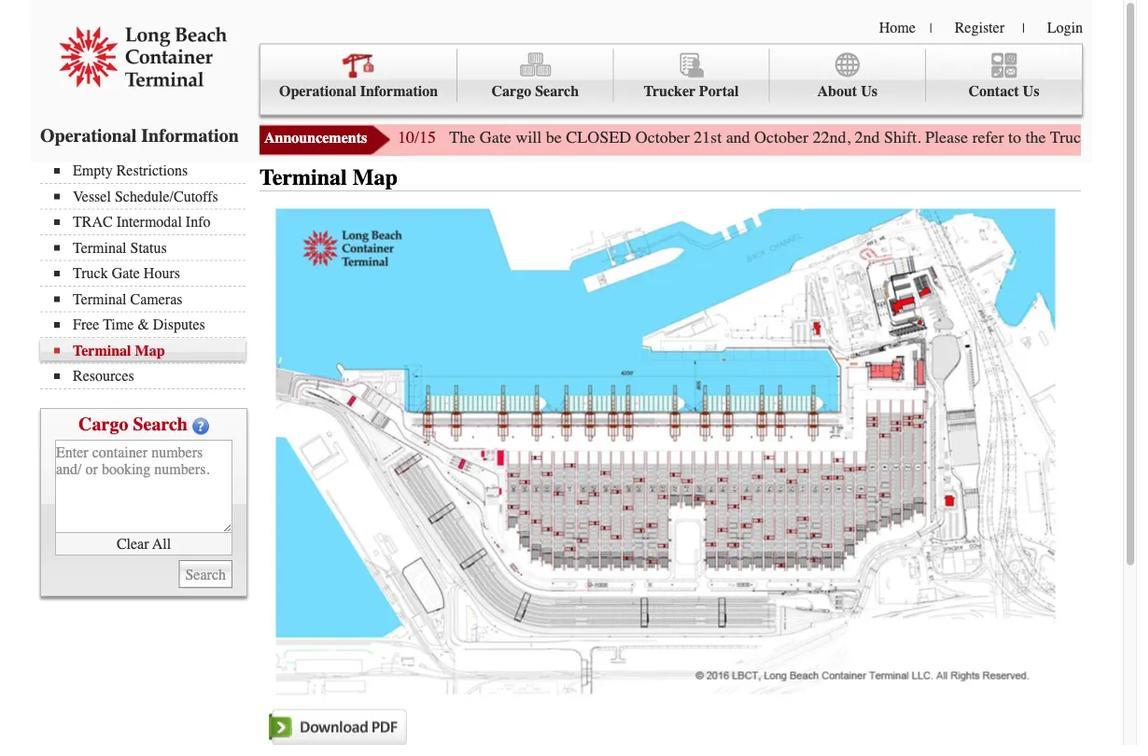 Task type: describe. For each thing, give the bounding box(es) containing it.
2 | from the left
[[1022, 21, 1025, 35]]

contact us
[[968, 83, 1039, 100]]

0 horizontal spatial cargo
[[78, 414, 128, 435]]

clear all
[[117, 535, 171, 552]]

time
[[103, 316, 134, 333]]

info
[[186, 213, 211, 231]]

trucker
[[644, 83, 696, 100]]

the
[[449, 128, 475, 147]]

cameras
[[130, 290, 183, 308]]

Enter container numbers and/ or booking numbers.  text field
[[55, 440, 232, 533]]

1 horizontal spatial cargo search
[[492, 83, 579, 100]]

trac
[[73, 213, 113, 231]]

disputes
[[153, 316, 205, 333]]

truck gate hours link
[[54, 265, 246, 282]]

gate inside empty restrictions vessel schedule/cutoffs trac intermodal info terminal status truck gate hours terminal cameras free time & disputes terminal map resources
[[112, 265, 140, 282]]

will
[[515, 128, 542, 147]]

trucker portal link
[[614, 49, 770, 102]]

and
[[726, 128, 750, 147]]

terminal down trac
[[73, 239, 127, 256]]

22nd,
[[813, 128, 851, 147]]

operational information inside "link"
[[279, 83, 438, 100]]

2 horizontal spatial gate
[[1094, 128, 1125, 147]]

restrictions
[[116, 162, 188, 179]]

to
[[1008, 128, 1021, 147]]

trac intermodal info link
[[54, 213, 246, 231]]

0 horizontal spatial operational
[[40, 125, 137, 146]]

operational information link
[[260, 49, 458, 102]]

contact
[[968, 83, 1019, 100]]

terminal map
[[260, 165, 398, 190]]

refer
[[972, 128, 1004, 147]]

information inside operational information "link"
[[360, 83, 438, 100]]

announcements
[[264, 129, 367, 147]]

resources
[[73, 367, 134, 385]]

home link
[[879, 19, 916, 36]]

vessel schedule/cutoffs link
[[54, 188, 246, 205]]

terminal up resources
[[73, 342, 131, 359]]

register
[[955, 19, 1005, 36]]

cargo inside menu bar
[[492, 83, 531, 100]]

closed
[[566, 128, 631, 147]]

search inside menu bar
[[535, 83, 579, 100]]

cargo search link
[[458, 49, 614, 102]]

10/15
[[398, 128, 436, 147]]

1 vertical spatial operational information
[[40, 125, 239, 146]]

terminal down announcements
[[260, 165, 347, 190]]

21st
[[694, 128, 722, 147]]

1 horizontal spatial gate
[[480, 128, 511, 147]]

please
[[925, 128, 968, 147]]

clear all button
[[55, 533, 232, 555]]



Task type: vqa. For each thing, say whether or not it's contained in the screenshot.
: corresponding to Zip :
no



Task type: locate. For each thing, give the bounding box(es) containing it.
1 vertical spatial search
[[133, 414, 188, 435]]

cargo search down resources link
[[78, 414, 188, 435]]

truck right the
[[1050, 128, 1090, 147]]

contact us link
[[926, 49, 1082, 102]]

| right home "link"
[[930, 21, 932, 35]]

menu bar
[[260, 43, 1083, 115], [40, 160, 255, 389]]

information
[[360, 83, 438, 100], [141, 125, 239, 146]]

all
[[152, 535, 171, 552]]

0 vertical spatial cargo
[[492, 83, 531, 100]]

us
[[861, 83, 877, 100], [1023, 83, 1039, 100]]

gate down status
[[112, 265, 140, 282]]

map
[[353, 165, 398, 190], [135, 342, 165, 359]]

status
[[130, 239, 167, 256]]

2 us from the left
[[1023, 83, 1039, 100]]

0 horizontal spatial operational information
[[40, 125, 239, 146]]

map down announcements
[[353, 165, 398, 190]]

1 vertical spatial cargo
[[78, 414, 128, 435]]

map inside empty restrictions vessel schedule/cutoffs trac intermodal info terminal status truck gate hours terminal cameras free time & disputes terminal map resources
[[135, 342, 165, 359]]

schedule/cutoffs
[[115, 188, 218, 205]]

intermodal
[[116, 213, 182, 231]]

us inside 'link'
[[861, 83, 877, 100]]

free time & disputes link
[[54, 316, 246, 333]]

1 horizontal spatial |
[[1022, 21, 1025, 35]]

0 horizontal spatial |
[[930, 21, 932, 35]]

2nd
[[855, 128, 880, 147]]

terminal map link
[[54, 342, 246, 359]]

terminal cameras link
[[54, 290, 246, 308]]

1 us from the left
[[861, 83, 877, 100]]

search
[[535, 83, 579, 100], [133, 414, 188, 435]]

1 october from the left
[[635, 128, 690, 147]]

0 vertical spatial menu bar
[[260, 43, 1083, 115]]

1 horizontal spatial map
[[353, 165, 398, 190]]

1 vertical spatial cargo search
[[78, 414, 188, 435]]

truck
[[1050, 128, 1090, 147], [73, 265, 108, 282]]

operational information
[[279, 83, 438, 100], [40, 125, 239, 146]]

truck inside empty restrictions vessel schedule/cutoffs trac intermodal info terminal status truck gate hours terminal cameras free time & disputes terminal map resources
[[73, 265, 108, 282]]

operational up empty at the left top of page
[[40, 125, 137, 146]]

1 horizontal spatial october
[[754, 128, 809, 147]]

operational up announcements
[[279, 83, 356, 100]]

cargo search up will
[[492, 83, 579, 100]]

terminal status link
[[54, 239, 246, 256]]

1 vertical spatial operational
[[40, 125, 137, 146]]

october right and
[[754, 128, 809, 147]]

terminal up free
[[73, 290, 127, 308]]

1 horizontal spatial search
[[535, 83, 579, 100]]

us right about
[[861, 83, 877, 100]]

operational information up the empty restrictions link
[[40, 125, 239, 146]]

2 october from the left
[[754, 128, 809, 147]]

menu bar containing empty restrictions
[[40, 160, 255, 389]]

operational
[[279, 83, 356, 100], [40, 125, 137, 146]]

0 vertical spatial map
[[353, 165, 398, 190]]

0 horizontal spatial search
[[133, 414, 188, 435]]

login link
[[1047, 19, 1083, 36]]

1 horizontal spatial truck
[[1050, 128, 1090, 147]]

information up restrictions at the top of the page
[[141, 125, 239, 146]]

0 vertical spatial search
[[535, 83, 579, 100]]

0 horizontal spatial cargo search
[[78, 414, 188, 435]]

0 horizontal spatial gate
[[112, 265, 140, 282]]

empty restrictions vessel schedule/cutoffs trac intermodal info terminal status truck gate hours terminal cameras free time & disputes terminal map resources
[[73, 162, 218, 385]]

1 horizontal spatial us
[[1023, 83, 1039, 100]]

truck down trac
[[73, 265, 108, 282]]

|
[[930, 21, 932, 35], [1022, 21, 1025, 35]]

about us link
[[770, 49, 926, 102]]

0 horizontal spatial truck
[[73, 265, 108, 282]]

0 vertical spatial information
[[360, 83, 438, 100]]

0 vertical spatial cargo search
[[492, 83, 579, 100]]

information up 10/15
[[360, 83, 438, 100]]

cargo up will
[[492, 83, 531, 100]]

about
[[817, 83, 857, 100]]

login
[[1047, 19, 1083, 36]]

search down resources link
[[133, 414, 188, 435]]

1 horizontal spatial information
[[360, 83, 438, 100]]

map up resources link
[[135, 342, 165, 359]]

operational inside "link"
[[279, 83, 356, 100]]

1 horizontal spatial operational
[[279, 83, 356, 100]]

0 horizontal spatial information
[[141, 125, 239, 146]]

the
[[1026, 128, 1046, 147]]

cargo
[[492, 83, 531, 100], [78, 414, 128, 435]]

0 vertical spatial truck
[[1050, 128, 1090, 147]]

10/15 the gate will be closed october 21st and october 22nd, 2nd shift. please refer to the truck gate h
[[398, 128, 1137, 147]]

h
[[1130, 128, 1137, 147]]

us for about us
[[861, 83, 877, 100]]

register link
[[955, 19, 1005, 36]]

1 vertical spatial information
[[141, 125, 239, 146]]

0 horizontal spatial menu bar
[[40, 160, 255, 389]]

None submit
[[179, 560, 232, 588]]

cargo down resources
[[78, 414, 128, 435]]

1 vertical spatial map
[[135, 342, 165, 359]]

0 vertical spatial operational information
[[279, 83, 438, 100]]

1 horizontal spatial operational information
[[279, 83, 438, 100]]

1 | from the left
[[930, 21, 932, 35]]

0 horizontal spatial october
[[635, 128, 690, 147]]

operational information up announcements
[[279, 83, 438, 100]]

gate right the in the left top of the page
[[480, 128, 511, 147]]

portal
[[699, 83, 739, 100]]

october
[[635, 128, 690, 147], [754, 128, 809, 147]]

0 horizontal spatial us
[[861, 83, 877, 100]]

us for contact us
[[1023, 83, 1039, 100]]

clear
[[117, 535, 149, 552]]

be
[[546, 128, 562, 147]]

free
[[73, 316, 99, 333]]

gate
[[480, 128, 511, 147], [1094, 128, 1125, 147], [112, 265, 140, 282]]

empty
[[73, 162, 113, 179]]

october left '21st'
[[635, 128, 690, 147]]

trucker portal
[[644, 83, 739, 100]]

resources link
[[54, 367, 246, 385]]

about us
[[817, 83, 877, 100]]

home
[[879, 19, 916, 36]]

hours
[[144, 265, 180, 282]]

0 horizontal spatial map
[[135, 342, 165, 359]]

1 horizontal spatial cargo
[[492, 83, 531, 100]]

&
[[138, 316, 149, 333]]

us right contact
[[1023, 83, 1039, 100]]

empty restrictions link
[[54, 162, 246, 179]]

menu bar containing operational information
[[260, 43, 1083, 115]]

shift.
[[884, 128, 921, 147]]

vessel
[[73, 188, 111, 205]]

gate left h
[[1094, 128, 1125, 147]]

terminal
[[260, 165, 347, 190], [73, 239, 127, 256], [73, 290, 127, 308], [73, 342, 131, 359]]

| left login link
[[1022, 21, 1025, 35]]

0 vertical spatial operational
[[279, 83, 356, 100]]

1 horizontal spatial menu bar
[[260, 43, 1083, 115]]

1 vertical spatial truck
[[73, 265, 108, 282]]

1 vertical spatial menu bar
[[40, 160, 255, 389]]

search up be
[[535, 83, 579, 100]]

cargo search
[[492, 83, 579, 100], [78, 414, 188, 435]]



